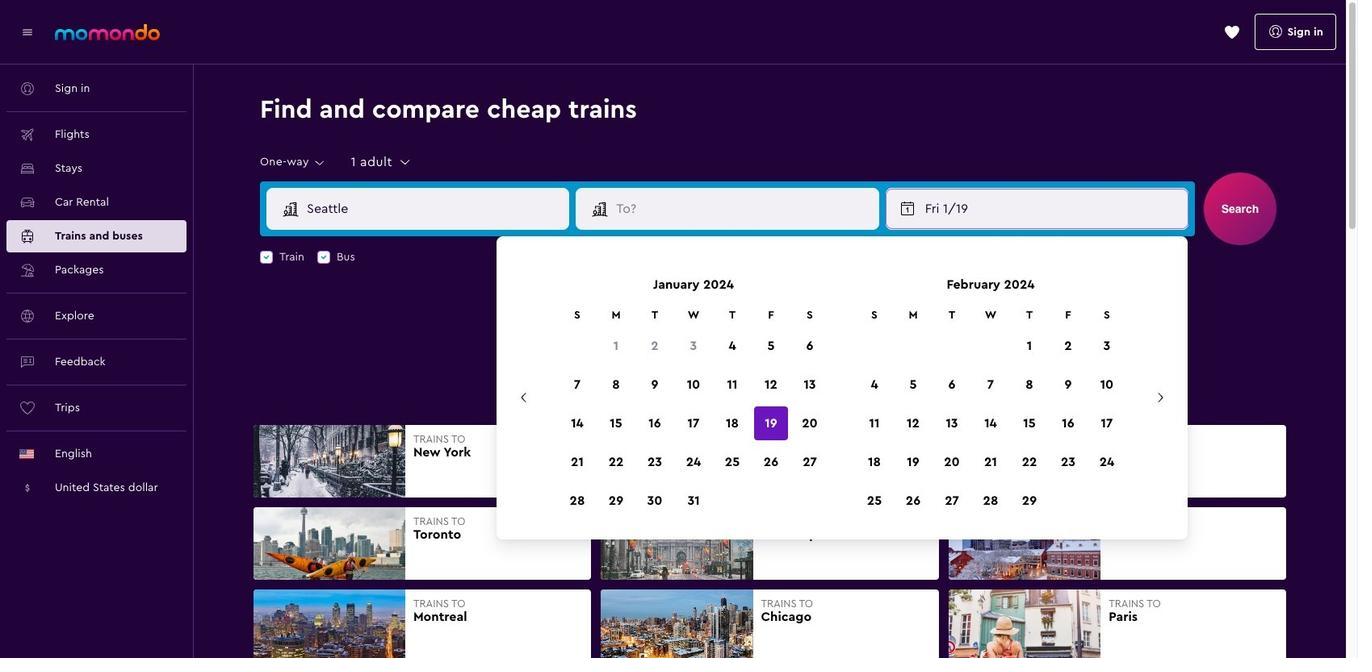 Task type: vqa. For each thing, say whether or not it's contained in the screenshot.
'Friday January 19th' element
yes



Task type: describe. For each thing, give the bounding box(es) containing it.
To? text field
[[610, 189, 878, 229]]

navigation menu image
[[19, 24, 36, 40]]

start date calendar input use left and right arrow keys to change day. use up and down arrow keys to change week. tab
[[503, 275, 1181, 521]]

Trip type One-way field
[[260, 156, 327, 170]]

friday january 19th element
[[925, 199, 1178, 219]]



Task type: locate. For each thing, give the bounding box(es) containing it.
From? text field
[[300, 189, 569, 229]]

united states (english) image
[[19, 450, 34, 459]]

open trips drawer image
[[1224, 24, 1240, 40]]



